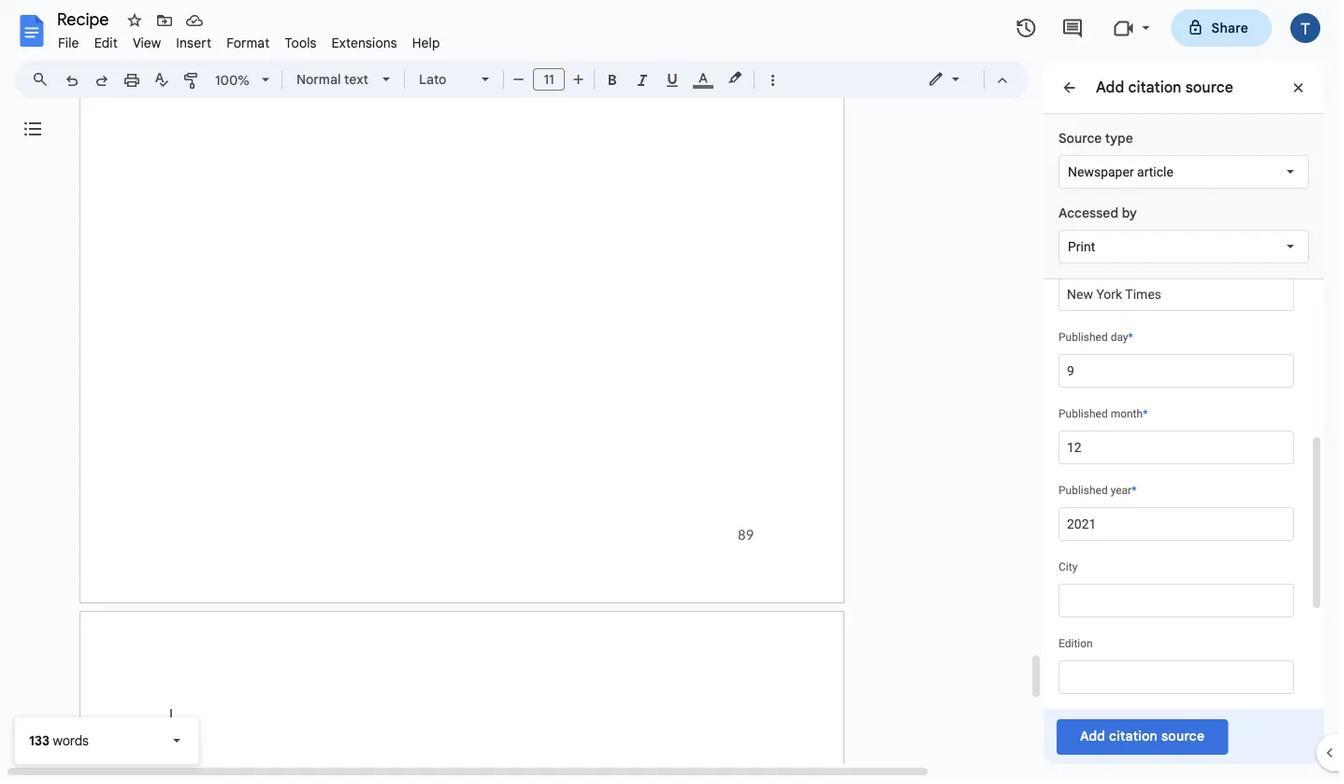 Task type: locate. For each thing, give the bounding box(es) containing it.
menu bar banner
[[0, 0, 1339, 780]]

* up published year (recommended) text box
[[1132, 484, 1137, 497]]

main toolbar
[[55, 0, 787, 387]]

highlight color image
[[725, 66, 745, 89]]

menu bar inside menu bar banner
[[50, 24, 448, 55]]

share button
[[1171, 9, 1272, 47]]

normal text
[[296, 71, 368, 87]]

published left month
[[1059, 408, 1108, 421]]

Font size field
[[533, 68, 572, 92]]

source
[[1185, 78, 1233, 96], [1161, 728, 1205, 745]]

1 vertical spatial add citation source
[[1080, 728, 1205, 745]]

font list. lato selected. option
[[419, 66, 470, 93]]

view
[[133, 35, 161, 51]]

Newspaper title (recommended) text field
[[1059, 278, 1294, 311]]

menu bar containing file
[[50, 24, 448, 55]]

3 published from the top
[[1059, 484, 1108, 497]]

extensions menu item
[[324, 32, 405, 54]]

Published year (recommended) text field
[[1059, 508, 1294, 541]]

lato
[[419, 71, 447, 87]]

text color image
[[693, 66, 713, 89]]

add citation source down edition text box
[[1080, 728, 1205, 745]]

print
[[1068, 239, 1095, 254]]

menu bar
[[50, 24, 448, 55]]

0 vertical spatial *
[[1128, 331, 1133, 344]]

article
[[1137, 164, 1173, 180]]

133 words
[[29, 733, 89, 749]]

published left day
[[1059, 331, 1108, 344]]

2 published from the top
[[1059, 408, 1108, 421]]

published left the year
[[1059, 484, 1108, 497]]

City text field
[[1059, 584, 1294, 618]]

citation down edition text box
[[1109, 728, 1158, 745]]

133
[[29, 733, 49, 749]]

format menu item
[[219, 32, 277, 54]]

1 vertical spatial add
[[1080, 728, 1106, 745]]

file menu item
[[50, 32, 87, 54]]

month
[[1111, 408, 1143, 421]]

add
[[1096, 78, 1124, 96], [1080, 728, 1106, 745]]

* up published month (recommended) text field
[[1143, 408, 1148, 421]]

0 vertical spatial published
[[1059, 331, 1108, 344]]

edition
[[1059, 638, 1093, 651]]

0 vertical spatial add
[[1096, 78, 1124, 96]]

source down share 'button'
[[1185, 78, 1233, 96]]

source
[[1059, 130, 1102, 146]]

*
[[1128, 331, 1133, 344], [1143, 408, 1148, 421], [1132, 484, 1137, 497]]

Zoom text field
[[210, 67, 255, 94]]

published
[[1059, 331, 1108, 344], [1059, 408, 1108, 421], [1059, 484, 1108, 497]]

1 vertical spatial *
[[1143, 408, 1148, 421]]

0 vertical spatial add citation source
[[1096, 78, 1233, 96]]

Menus field
[[23, 66, 65, 93]]

citation
[[1128, 78, 1182, 96], [1109, 728, 1158, 745]]

mode and view toolbar
[[914, 61, 1017, 98]]

2 vertical spatial *
[[1132, 484, 1137, 497]]

edit
[[94, 35, 118, 51]]

share
[[1211, 20, 1248, 36]]

1 vertical spatial source
[[1161, 728, 1205, 745]]

1 published from the top
[[1059, 331, 1108, 344]]

extensions
[[332, 35, 397, 51]]

published year *
[[1059, 484, 1137, 497]]

Published day (recommended) text field
[[1059, 354, 1294, 388]]

Edition text field
[[1059, 661, 1294, 695]]

1 vertical spatial published
[[1059, 408, 1108, 421]]

add citation source button
[[1057, 720, 1228, 756]]

citation inside button
[[1109, 728, 1158, 745]]

source inside button
[[1161, 728, 1205, 745]]

add citation source application
[[0, 0, 1339, 780]]

citation up type
[[1128, 78, 1182, 96]]

* for published month *
[[1143, 408, 1148, 421]]

accessed
[[1059, 205, 1119, 221]]

year
[[1111, 484, 1132, 497]]

2 vertical spatial published
[[1059, 484, 1108, 497]]

tools menu item
[[277, 32, 324, 54]]

source down edition text box
[[1161, 728, 1205, 745]]

newspaper article
[[1068, 164, 1173, 180]]

* up published day (recommended) text box
[[1128, 331, 1133, 344]]

add citation source
[[1096, 78, 1233, 96], [1080, 728, 1205, 745]]

1 vertical spatial citation
[[1109, 728, 1158, 745]]

tools
[[285, 35, 317, 51]]

city
[[1059, 561, 1078, 574]]

day
[[1111, 331, 1128, 344]]

add citation source up type
[[1096, 78, 1233, 96]]

print option
[[1068, 238, 1095, 256]]



Task type: describe. For each thing, give the bounding box(es) containing it.
text
[[344, 71, 368, 87]]

published month *
[[1059, 408, 1148, 421]]

add inside button
[[1080, 728, 1106, 745]]

format
[[226, 35, 270, 51]]

published for published day
[[1059, 331, 1108, 344]]

* for published day *
[[1128, 331, 1133, 344]]

published for published year
[[1059, 484, 1108, 497]]

insert menu item
[[169, 32, 219, 54]]

* for published year *
[[1132, 484, 1137, 497]]

0 vertical spatial source
[[1185, 78, 1233, 96]]

0 vertical spatial citation
[[1128, 78, 1182, 96]]

accessed by
[[1059, 205, 1137, 221]]

insert
[[176, 35, 211, 51]]

help
[[412, 35, 440, 51]]

Font size text field
[[534, 68, 564, 91]]

published for published month
[[1059, 408, 1108, 421]]

Zoom field
[[208, 66, 278, 95]]

Rename text field
[[50, 7, 120, 30]]

newspaper article option
[[1068, 163, 1173, 181]]

styles list. normal text selected. option
[[296, 66, 371, 93]]

words
[[53, 733, 89, 749]]

type
[[1105, 130, 1133, 146]]

add citation source inside button
[[1080, 728, 1205, 745]]

edit menu item
[[87, 32, 125, 54]]

published day *
[[1059, 331, 1133, 344]]

file
[[58, 35, 79, 51]]

source type
[[1059, 130, 1133, 146]]

help menu item
[[405, 32, 448, 54]]

Star checkbox
[[122, 7, 148, 34]]

view menu item
[[125, 32, 169, 54]]

normal
[[296, 71, 341, 87]]

by
[[1122, 205, 1137, 221]]

newspaper
[[1068, 164, 1134, 180]]

Published month (recommended) text field
[[1059, 431, 1294, 465]]



Task type: vqa. For each thing, say whether or not it's contained in the screenshot.
Option Group on the right of the page in the grid "application"
no



